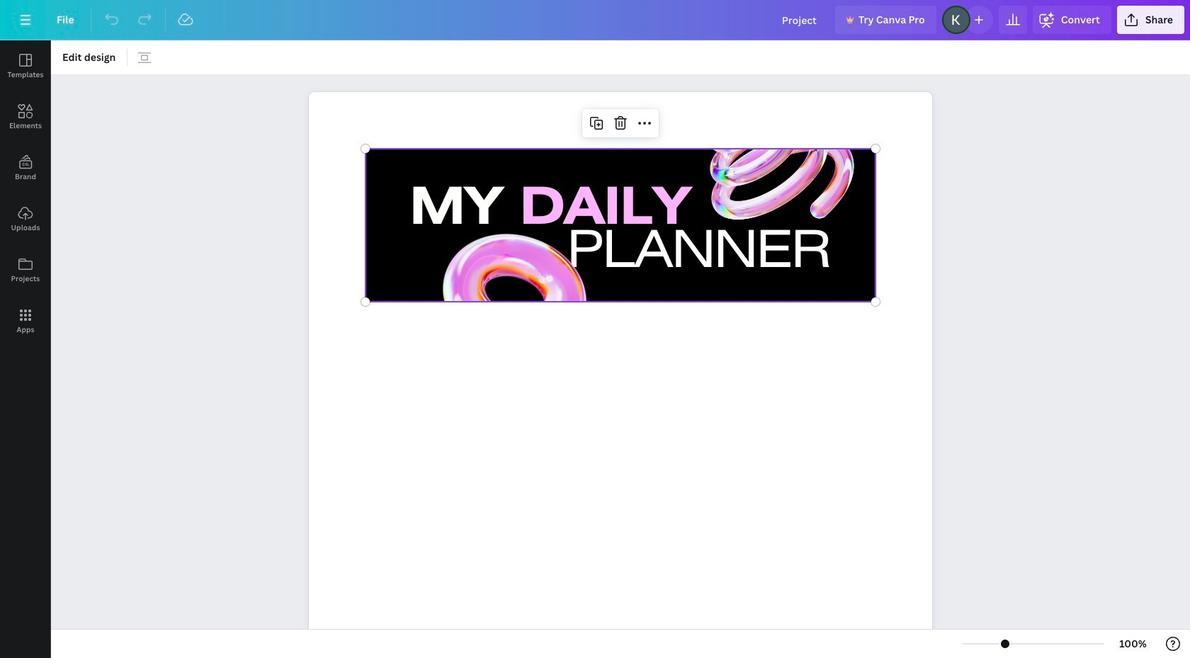 Task type: locate. For each thing, give the bounding box(es) containing it.
side panel tab list
[[0, 40, 51, 347]]

Design title text field
[[771, 6, 830, 34]]

None text field
[[309, 85, 933, 658]]



Task type: vqa. For each thing, say whether or not it's contained in the screenshot.
text field
yes



Task type: describe. For each thing, give the bounding box(es) containing it.
Zoom button
[[1111, 633, 1157, 656]]

main menu bar
[[0, 0, 1191, 40]]



